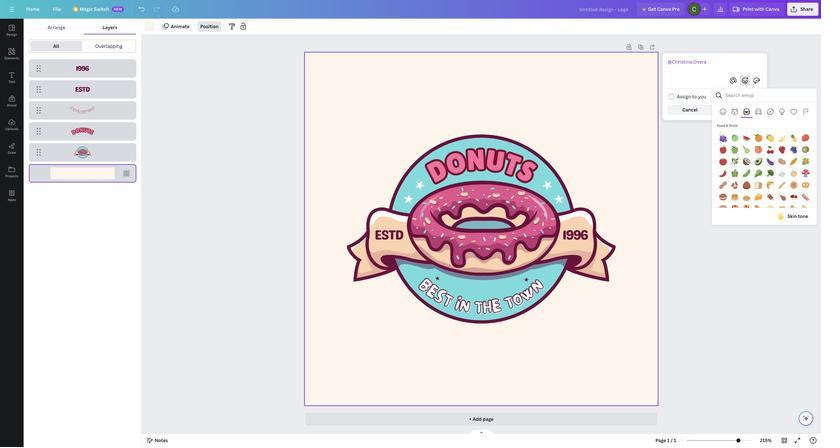 Task type: vqa. For each thing, say whether or not it's contained in the screenshot.
Create related to Create a design
no



Task type: describe. For each thing, give the bounding box(es) containing it.
+ add page
[[470, 416, 494, 423]]

switch
[[94, 6, 109, 12]]

+ add page button
[[306, 413, 658, 426]]

text
[[8, 79, 15, 84]]

tomato image
[[720, 158, 728, 166]]

1 vertical spatial w
[[515, 279, 543, 310]]

cancel button
[[668, 105, 713, 115]]

brand button
[[0, 90, 24, 113]]

eggplant image
[[767, 158, 775, 166]]

n inside the d o n u t s
[[79, 127, 84, 133]]

1 horizontal spatial 1996
[[563, 227, 588, 243]]

o inside the d o n u t s
[[75, 127, 80, 134]]

drink
[[730, 123, 738, 128]]

projects
[[5, 174, 18, 178]]

draw
[[8, 150, 16, 155]]

bacon image
[[802, 193, 810, 201]]

file button
[[47, 3, 66, 16]]

skin tone
[[788, 213, 809, 219]]

i n
[[77, 109, 81, 115]]

overa
[[694, 59, 707, 65]]

peach image
[[755, 146, 763, 154]]

grapes image
[[720, 134, 728, 142]]

s inside the d o n u t s
[[89, 129, 95, 136]]

canva inside print with canva dropdown button
[[766, 6, 780, 12]]

get
[[649, 6, 657, 12]]

elements button
[[0, 42, 24, 66]]

bell pepper image
[[732, 170, 739, 177]]

n inside i n
[[78, 109, 81, 115]]

cut of meat image
[[791, 193, 798, 201]]

you
[[699, 93, 707, 100]]

bagel image
[[720, 193, 728, 201]]

get canva pro
[[649, 6, 680, 12]]

t inside e s t
[[74, 108, 78, 114]]

hot dog image
[[755, 205, 763, 213]]

pro
[[673, 6, 680, 12]]

beans image
[[732, 181, 739, 189]]

peanuts image
[[720, 181, 728, 189]]

h for t h
[[483, 294, 494, 323]]

comment
[[728, 107, 750, 113]]

lemon image
[[767, 134, 775, 142]]

potato image
[[779, 158, 787, 166]]

d for d o n u t s
[[71, 129, 77, 136]]

cucumber image
[[743, 170, 751, 177]]

hamburger image
[[720, 205, 728, 213]]

magic switch
[[80, 6, 109, 12]]

design
[[6, 32, 17, 37]]

+
[[470, 416, 472, 423]]

all
[[53, 43, 59, 49]]

@christina
[[668, 59, 693, 65]]

pizza image
[[743, 205, 751, 213]]

projects button
[[0, 160, 24, 184]]

d for d
[[422, 153, 453, 189]]

estd button
[[29, 80, 136, 99]]

print with canva button
[[730, 3, 785, 16]]

carrot image
[[791, 158, 798, 166]]

tangerine image
[[755, 134, 763, 142]]

waffle image
[[743, 193, 751, 201]]

meat on bone image
[[767, 193, 775, 201]]

uploads button
[[0, 113, 24, 137]]

assign
[[677, 93, 692, 100]]

t o w
[[87, 107, 95, 114]]

1996 inside button
[[76, 64, 89, 73]]

pancakes image
[[732, 193, 739, 201]]

food & drink
[[718, 123, 738, 128]]

t inside t o w
[[87, 109, 90, 114]]

coconut image
[[743, 158, 751, 166]]

avocado image
[[755, 158, 763, 166]]

design button
[[0, 19, 24, 42]]

print with canva
[[743, 6, 780, 12]]

215% button
[[756, 436, 777, 446]]

main menu bar
[[0, 0, 822, 19]]

Design title text field
[[575, 3, 635, 16]]

uploads
[[5, 127, 18, 131]]

1 horizontal spatial estd
[[375, 227, 403, 243]]

#fff4ea image
[[146, 23, 154, 31]]

t h e
[[81, 109, 87, 115]]

b for h
[[412, 273, 438, 301]]

pretzel image
[[802, 181, 810, 189]]

with
[[755, 6, 765, 12]]

green apple image
[[732, 146, 739, 154]]

home link
[[21, 3, 45, 16]]

cherries image
[[767, 146, 775, 154]]

page 1 / 1
[[656, 438, 677, 444]]

file
[[53, 6, 61, 12]]

position
[[200, 23, 219, 30]]

arrange
[[48, 24, 65, 31]]

assign to you
[[677, 93, 707, 100]]

w inside t o w
[[89, 107, 95, 113]]



Task type: locate. For each thing, give the bounding box(es) containing it.
croissant image
[[767, 181, 775, 189]]

u inside n u
[[484, 143, 507, 178]]

mushroom image
[[802, 170, 810, 177]]

b for s
[[69, 105, 74, 111]]

canva inside get canva pro button
[[658, 6, 672, 12]]

1 horizontal spatial w
[[515, 279, 543, 310]]

sandwich image
[[767, 205, 775, 213]]

blueberries image
[[791, 146, 798, 154]]

share button
[[788, 3, 819, 16]]

animate
[[171, 23, 190, 30]]

1 vertical spatial u
[[484, 143, 507, 178]]

kiwi fruit image
[[802, 146, 810, 154]]

apps
[[8, 197, 16, 202]]

share
[[801, 6, 814, 12]]

0 horizontal spatial w
[[89, 107, 95, 113]]

1
[[668, 438, 670, 444], [674, 438, 677, 444]]

Search emoji search field
[[726, 89, 813, 102]]

2 canva from the left
[[766, 6, 780, 12]]

1 canva from the left
[[658, 6, 672, 12]]

get canva pro button
[[638, 3, 686, 16]]

mango image
[[802, 134, 810, 142]]

watermelon image
[[743, 134, 751, 142]]

1 horizontal spatial d
[[422, 153, 453, 189]]

notes button
[[144, 436, 171, 446]]

taco image
[[779, 205, 787, 213]]

canva left pro
[[658, 6, 672, 12]]

1 horizontal spatial 1
[[674, 438, 677, 444]]

layers
[[103, 24, 117, 31]]

h inside t h
[[483, 294, 494, 323]]

&
[[727, 123, 729, 128]]

canva
[[658, 6, 672, 12], [766, 6, 780, 12]]

0 horizontal spatial 1
[[668, 438, 670, 444]]

h for t h e
[[83, 110, 85, 115]]

h inside t h e
[[83, 110, 85, 115]]

o
[[88, 108, 92, 114], [88, 108, 92, 114], [75, 127, 80, 134], [442, 145, 470, 182], [508, 286, 529, 315]]

Overlapping button
[[83, 41, 135, 52]]

ear of corn image
[[802, 158, 810, 166]]

arrange button
[[29, 21, 84, 34]]

canva right with
[[766, 6, 780, 12]]

side panel tab list
[[0, 19, 24, 208]]

tone
[[799, 213, 809, 219]]

brand
[[7, 103, 17, 108]]

text button
[[0, 66, 24, 90]]

1 horizontal spatial h
[[483, 294, 494, 323]]

overlapping
[[95, 43, 122, 49]]

t
[[74, 108, 78, 114], [87, 109, 90, 114], [81, 110, 83, 115], [86, 128, 91, 135], [500, 147, 524, 183], [438, 287, 457, 316], [501, 289, 519, 319], [474, 295, 484, 323]]

w
[[89, 107, 95, 113], [515, 279, 543, 310]]

i for i
[[452, 292, 464, 320]]

baguette bread image
[[779, 181, 787, 189]]

layers button
[[84, 21, 136, 34]]

b
[[69, 105, 74, 111], [412, 273, 438, 301]]

e
[[70, 107, 75, 112], [84, 109, 87, 115], [420, 279, 444, 307], [490, 293, 504, 322], [491, 294, 505, 323]]

1 vertical spatial estd
[[375, 227, 403, 243]]

melon image
[[732, 134, 739, 142]]

strawberry image
[[779, 146, 787, 154]]

skin tone button
[[774, 210, 812, 223]]

estd inside button
[[75, 85, 90, 94]]

d inside the d o n u t s
[[71, 129, 77, 136]]

page
[[656, 438, 667, 444]]

tamale image
[[802, 205, 810, 213]]

notes
[[155, 438, 168, 444]]

to
[[693, 93, 698, 100]]

e inside t h e
[[84, 109, 87, 115]]

add
[[473, 416, 482, 423]]

e s t
[[70, 107, 78, 114]]

u inside the d o n u t s
[[83, 127, 88, 134]]

home
[[26, 6, 40, 12]]

d
[[71, 129, 77, 136], [422, 153, 453, 189]]

comment button
[[715, 105, 763, 115]]

cheese wedge image
[[755, 193, 763, 201]]

show pages image
[[466, 430, 497, 435]]

s
[[72, 107, 76, 113], [89, 129, 95, 136], [513, 154, 541, 189], [429, 283, 451, 312]]

1 vertical spatial b
[[412, 273, 438, 301]]

0 horizontal spatial 1996
[[76, 64, 89, 73]]

position button
[[198, 21, 221, 32]]

1 vertical spatial h
[[483, 294, 494, 323]]

0 horizontal spatial estd
[[75, 85, 90, 94]]

2 1 from the left
[[674, 438, 677, 444]]

0 horizontal spatial canva
[[658, 6, 672, 12]]

n
[[91, 105, 97, 111], [78, 109, 81, 115], [79, 127, 84, 133], [79, 127, 84, 133], [466, 143, 486, 177], [525, 273, 552, 301], [457, 293, 473, 322], [458, 293, 474, 323]]

1 horizontal spatial i
[[452, 292, 464, 320]]

elements
[[4, 56, 19, 60]]

0 vertical spatial 1996
[[76, 64, 89, 73]]

poultry leg image
[[779, 193, 787, 201]]

0 horizontal spatial b
[[69, 105, 74, 111]]

1 horizontal spatial u
[[484, 143, 507, 178]]

/
[[671, 438, 673, 444]]

animate button
[[160, 21, 192, 32]]

bread image
[[755, 181, 763, 189]]

i inside i n
[[77, 109, 79, 115]]

1 vertical spatial d
[[422, 153, 453, 189]]

t inside t h
[[474, 295, 484, 323]]

garlic image
[[779, 170, 787, 177]]

t inside t h e
[[81, 110, 83, 115]]

banana image
[[779, 134, 787, 142]]

chestnut image
[[743, 181, 751, 189]]

i left t h e
[[77, 109, 79, 115]]

estd
[[75, 85, 90, 94], [375, 227, 403, 243]]

0 vertical spatial i
[[77, 109, 79, 115]]

n inside n u
[[466, 143, 486, 177]]

t h
[[474, 294, 494, 323]]

h
[[83, 110, 85, 115], [483, 294, 494, 323]]

pear image
[[743, 146, 751, 154]]

n u
[[466, 143, 507, 178]]

magic
[[80, 6, 93, 12]]

red apple image
[[720, 146, 728, 154]]

Comment draft. Add a comment or @mention. text field
[[668, 58, 763, 73]]

skin
[[788, 213, 798, 219]]

i left t h
[[452, 292, 464, 320]]

1 1 from the left
[[668, 438, 670, 444]]

u
[[83, 127, 88, 134], [484, 143, 507, 178]]

hot pepper image
[[720, 170, 728, 177]]

1 horizontal spatial canva
[[766, 6, 780, 12]]

0 horizontal spatial d
[[71, 129, 77, 136]]

e inside e s t
[[70, 107, 75, 112]]

new
[[114, 7, 122, 11]]

1 right /
[[674, 438, 677, 444]]

i for i n
[[77, 109, 79, 115]]

1 vertical spatial i
[[452, 292, 464, 320]]

leafy green image
[[755, 170, 763, 177]]

page
[[483, 416, 494, 423]]

broccoli image
[[767, 170, 775, 177]]

0 vertical spatial h
[[83, 110, 85, 115]]

0 horizontal spatial i
[[77, 109, 79, 115]]

food
[[718, 123, 726, 128]]

0 vertical spatial d
[[71, 129, 77, 136]]

draw button
[[0, 137, 24, 160]]

olive image
[[732, 158, 739, 166]]

t inside the d o n u t s
[[86, 128, 91, 135]]

french fries image
[[732, 205, 739, 213]]

apps button
[[0, 184, 24, 208]]

1996
[[76, 64, 89, 73], [563, 227, 588, 243]]

s inside e s t
[[72, 107, 76, 113]]

0 vertical spatial w
[[89, 107, 95, 113]]

flatbread image
[[791, 181, 798, 189]]

d o n u t s
[[71, 127, 95, 136]]

All button
[[31, 41, 82, 52]]

0 horizontal spatial h
[[83, 110, 85, 115]]

1 vertical spatial 1996
[[563, 227, 588, 243]]

burrito image
[[791, 205, 798, 213]]

0 vertical spatial b
[[69, 105, 74, 111]]

0 vertical spatial u
[[83, 127, 88, 134]]

o inside t o w
[[88, 108, 92, 114]]

0 horizontal spatial u
[[83, 127, 88, 134]]

pineapple image
[[791, 134, 798, 142]]

1 left /
[[668, 438, 670, 444]]

i
[[77, 109, 79, 115], [452, 292, 464, 320]]

canva assistant image
[[803, 415, 811, 423]]

cancel
[[683, 107, 698, 113]]

1996 button
[[29, 59, 136, 78]]

1 horizontal spatial b
[[412, 273, 438, 301]]

215%
[[761, 438, 772, 444]]

print
[[743, 6, 754, 12]]

onion image
[[791, 170, 798, 177]]

@christina overa
[[668, 59, 707, 65]]

0 vertical spatial estd
[[75, 85, 90, 94]]



